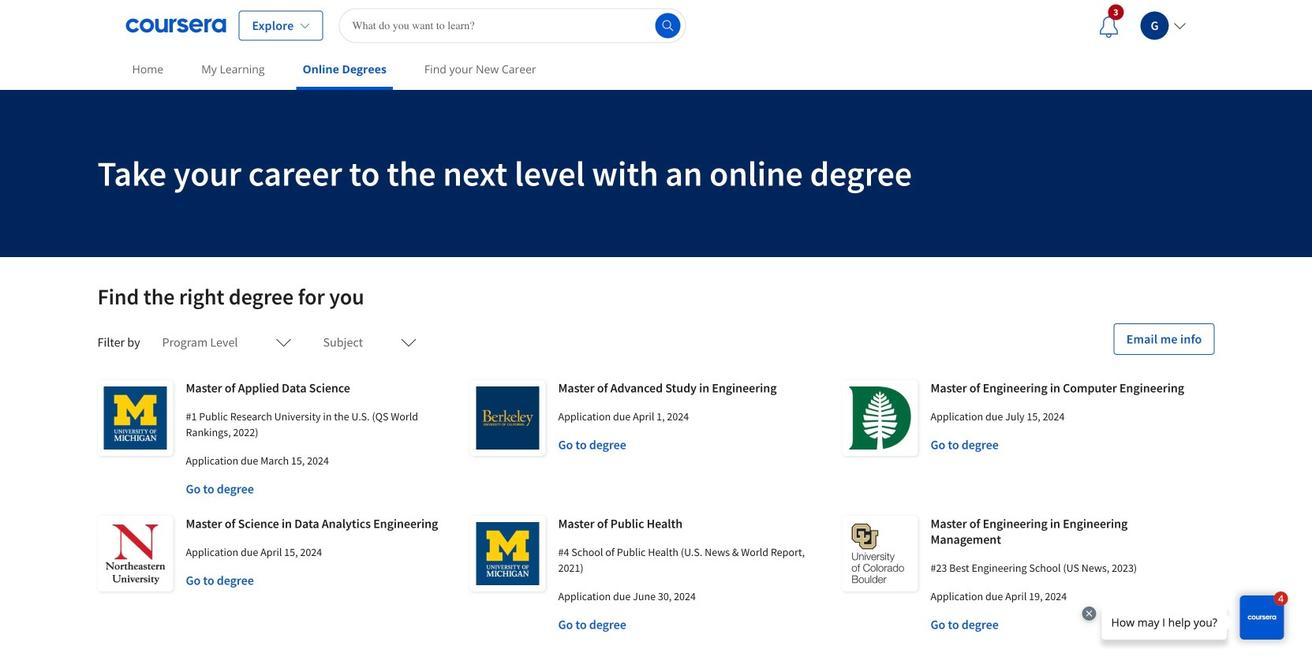 Task type: describe. For each thing, give the bounding box(es) containing it.
university of colorado boulder image
[[843, 516, 919, 592]]

coursera image
[[126, 13, 226, 38]]



Task type: vqa. For each thing, say whether or not it's contained in the screenshot.
search field
yes



Task type: locate. For each thing, give the bounding box(es) containing it.
What do you want to learn? text field
[[339, 8, 686, 43]]

northeastern university image
[[98, 516, 173, 592]]

university of california, berkeley image
[[470, 381, 546, 456]]

None search field
[[339, 8, 686, 43]]

0 vertical spatial university of michigan image
[[98, 381, 173, 456]]

0 horizontal spatial university of michigan image
[[98, 381, 173, 456]]

1 horizontal spatial university of michigan image
[[470, 516, 546, 592]]

university of michigan image
[[98, 381, 173, 456], [470, 516, 546, 592]]

dartmouth college image
[[843, 381, 919, 456]]

1 vertical spatial university of michigan image
[[470, 516, 546, 592]]



